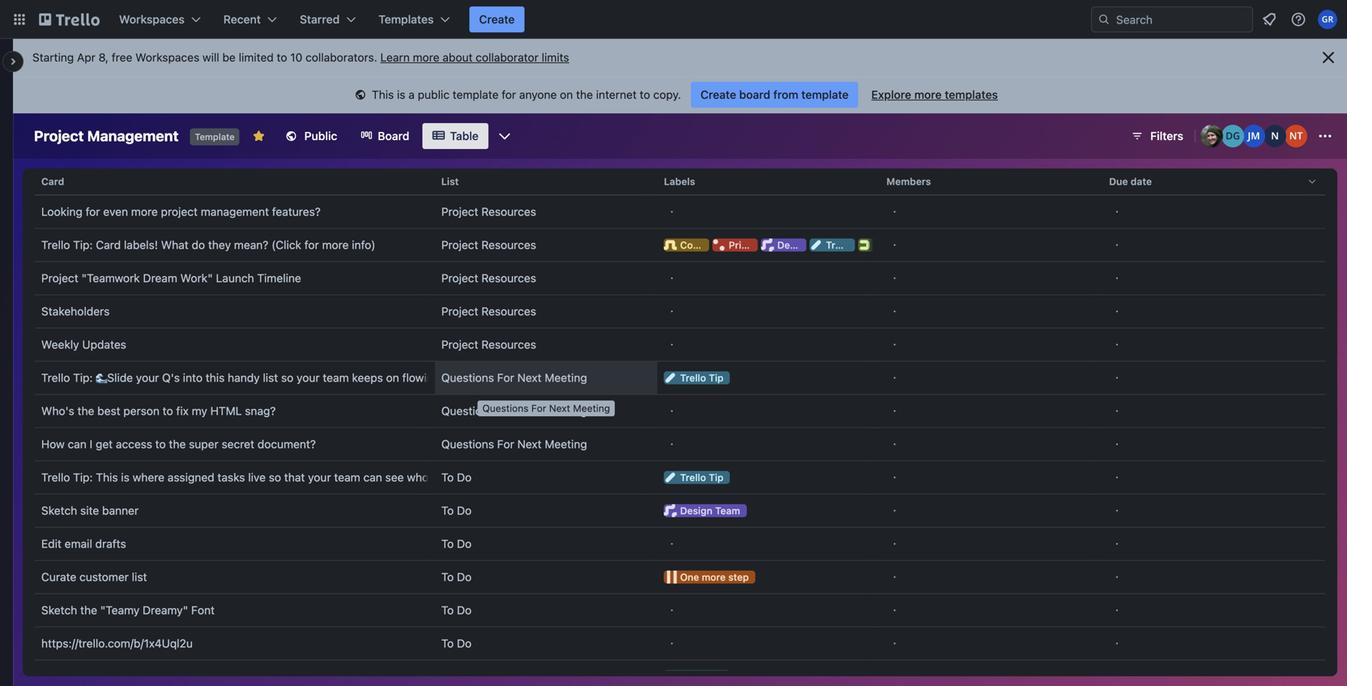Task type: describe. For each thing, give the bounding box(es) containing it.
team for color: purple, title: "design team" "element" within design team button
[[715, 505, 740, 517]]

color: sky, title: "trello tip" element for trello tip: this is where assigned tasks live so that your team can see who's working on what and when it's due.
[[664, 471, 730, 484]]

your for this
[[297, 371, 320, 384]]

launch
[[216, 271, 254, 285]]

to do for sketch site banner
[[441, 504, 472, 517]]

limited
[[239, 51, 274, 64]]

customer
[[79, 570, 129, 584]]

trello tip: this is where assigned tasks live so that your team can see who's working on what and when it's due.
[[41, 471, 625, 484]]

snag?
[[245, 404, 276, 418]]

project for trello tip: card labels! what do they mean? (click for more info)
[[441, 238, 478, 252]]

person
[[123, 404, 160, 418]]

tip for trello tip: this is where assigned tasks live so that your team can see who's working on what and when it's due.
[[709, 472, 724, 483]]

banner
[[102, 504, 139, 517]]

your for tasks
[[308, 471, 331, 484]]

create button
[[470, 6, 525, 32]]

templates
[[945, 88, 998, 101]]

copy
[[680, 239, 704, 251]]

row containing card
[[35, 162, 1326, 201]]

email
[[65, 537, 92, 551]]

design for color: purple, title: "design team" "element" within design team button
[[680, 505, 713, 517]]

weekly
[[41, 338, 79, 351]]

more inside looking for even more project management features? link
[[131, 205, 158, 218]]

members button
[[880, 162, 1103, 201]]

work"
[[180, 271, 213, 285]]

trello tip: this is where assigned tasks live so that your team can see who's working on what and when it's due. link
[[41, 461, 625, 494]]

0 horizontal spatial can
[[68, 438, 87, 451]]

project for looking for even more project management features?
[[441, 205, 478, 218]]

flowing.
[[402, 371, 443, 384]]

1 horizontal spatial this
[[372, 88, 394, 101]]

color: yellow, title: "copy request" element
[[664, 239, 746, 252]]

next inside tooltip
[[549, 403, 570, 414]]

project resources for timeline
[[441, 271, 536, 285]]

recent button
[[214, 6, 287, 32]]

tip: for this
[[73, 471, 93, 484]]

this
[[206, 371, 225, 384]]

1 vertical spatial so
[[269, 471, 281, 484]]

also
[[384, 670, 405, 683]]

resources for timeline
[[482, 271, 536, 285]]

design team for color: purple, title: "design team" "element" within design team button
[[680, 505, 740, 517]]

to for sketch site banner
[[441, 504, 454, 517]]

members
[[887, 176, 931, 187]]

starred
[[300, 13, 340, 26]]

the left "teamy
[[80, 604, 97, 617]]

1 horizontal spatial color: purple, title: "design team" element
[[761, 239, 838, 252]]

to for https://trello.com/b/1x4uql2u
[[441, 637, 454, 650]]

weekly updates link
[[41, 329, 428, 361]]

5 project resources from the top
[[441, 338, 536, 351]]

row containing project "teamwork dream work" launch timeline
[[35, 262, 1326, 295]]

Search field
[[1111, 7, 1253, 32]]

workspaces button
[[109, 6, 211, 32]]

management
[[201, 205, 269, 218]]

collaborators.
[[306, 51, 377, 64]]

0 vertical spatial color: sky, title: "trello tip" element
[[810, 239, 870, 252]]

labels
[[664, 176, 695, 187]]

design for rightmost color: purple, title: "design team" "element"
[[778, 239, 810, 251]]

public button
[[275, 123, 347, 149]]

super
[[189, 438, 219, 451]]

one more step
[[680, 572, 749, 583]]

tasks for assigned
[[218, 471, 245, 484]]

color: purple, title: "design team" element inside design team button
[[664, 504, 747, 517]]

0 vertical spatial for
[[502, 88, 516, 101]]

live
[[248, 471, 266, 484]]

row containing trello tip: this is where assigned tasks live so that your team can see who's working on what and when it's due.
[[35, 461, 1326, 494]]

tip: for 💬for
[[73, 670, 93, 683]]

questions for next meeting cell
[[435, 362, 658, 394]]

0 horizontal spatial list
[[132, 570, 147, 584]]

template
[[195, 132, 235, 142]]

they
[[208, 238, 231, 252]]

see
[[385, 471, 404, 484]]

Board name text field
[[26, 123, 187, 149]]

weekly updates
[[41, 338, 126, 351]]

0 vertical spatial so
[[281, 371, 294, 384]]

board
[[739, 88, 771, 101]]

will
[[203, 51, 219, 64]]

table link
[[423, 123, 488, 149]]

row containing https://trello.com/b/1x4uql2u
[[35, 627, 1326, 660]]

document?
[[258, 438, 316, 451]]

handy
[[228, 371, 260, 384]]

more right learn
[[413, 51, 440, 64]]

do for sketch the "teamy dreamy" font
[[457, 604, 472, 617]]

even
[[103, 205, 128, 218]]

board
[[378, 129, 410, 143]]

more inside trello tip: card labels! what do they mean? (click for more info) link
[[322, 238, 349, 252]]

color: red, title: "priority" element
[[713, 239, 763, 252]]

do for sketch site banner
[[457, 504, 472, 517]]

who's the best person to fix my html snag?
[[41, 404, 276, 418]]

tasks for between
[[222, 670, 250, 683]]

my
[[192, 404, 207, 418]]

meeting inside tooltip
[[573, 403, 610, 414]]

https://trello.com/b/1x4uql2u link
[[41, 628, 428, 660]]

row containing curate customer list
[[35, 561, 1326, 594]]

1 horizontal spatial for
[[305, 238, 319, 252]]

to do for edit email drafts
[[441, 537, 472, 551]]

questions for next meeting tooltip
[[478, 401, 615, 417]]

1 horizontal spatial card
[[96, 238, 121, 252]]

card button
[[35, 162, 435, 201]]

"teamy
[[100, 604, 140, 617]]

who's the best person to fix my html snag? link
[[41, 395, 428, 427]]

how can i get access to the super secret document? link
[[41, 428, 428, 461]]

create board from template
[[701, 88, 849, 101]]

but
[[364, 670, 381, 683]]

copy.
[[653, 88, 681, 101]]

project for stakeholders
[[441, 305, 478, 318]]

working
[[441, 471, 482, 484]]

do for curate customer list
[[457, 570, 472, 584]]

labels button
[[658, 162, 880, 201]]

team for can
[[334, 471, 360, 484]]

one
[[454, 670, 474, 683]]

curate customer list link
[[41, 561, 428, 594]]

for inside tooltip
[[531, 403, 546, 414]]

show menu image
[[1318, 128, 1334, 144]]

row containing trello tip: 💬for those in-between tasks that are almost done but also awaiting one last step.
[[35, 660, 1326, 686]]

resources for management
[[482, 205, 536, 218]]

pending
[[441, 670, 484, 683]]

step.
[[499, 670, 525, 683]]

done
[[334, 670, 360, 683]]

templates button
[[369, 6, 460, 32]]

row containing trello tip: card labels! what do they mean? (click for more info)
[[35, 228, 1326, 262]]

primary element
[[0, 0, 1347, 39]]

team for rightmost color: purple, title: "design team" "element"
[[813, 239, 838, 251]]

resources for do
[[482, 238, 536, 252]]

sketch the "teamy dreamy" font link
[[41, 594, 428, 627]]

access
[[116, 438, 152, 451]]

0 notifications image
[[1260, 10, 1279, 29]]

fix
[[176, 404, 189, 418]]

row containing edit email drafts
[[35, 527, 1326, 561]]

questions for next meeting inside tooltip
[[483, 403, 610, 414]]

4 project resources from the top
[[441, 305, 536, 318]]

open information menu image
[[1291, 11, 1307, 28]]

looking for even more project management features?
[[41, 205, 321, 218]]

"teamwork
[[81, 271, 140, 285]]

to for sketch the "teamy dreamy" font
[[441, 604, 454, 617]]

tip: for 🌊slide
[[73, 371, 93, 384]]

https://trello.com/b/1x4uql2u
[[41, 637, 193, 650]]

due
[[1109, 176, 1128, 187]]

where
[[133, 471, 165, 484]]

one more step button
[[658, 561, 880, 594]]

workspaces inside popup button
[[119, 13, 185, 26]]

sm image
[[352, 88, 369, 104]]

between
[[174, 670, 219, 683]]

q's
[[162, 371, 180, 384]]

html
[[210, 404, 242, 418]]

are
[[277, 670, 293, 683]]

due date
[[1109, 176, 1152, 187]]

row containing weekly updates
[[35, 328, 1326, 361]]

devan goldstein (devangoldstein2) image
[[1222, 125, 1245, 147]]

explore more templates link
[[862, 82, 1008, 108]]

trello tip button for trello tip: 🌊slide your q's into this handy list so your team keeps on flowing.
[[658, 362, 880, 394]]

sketch site banner
[[41, 504, 139, 517]]

row containing how can i get access to the super secret document?
[[35, 428, 1326, 461]]



Task type: locate. For each thing, give the bounding box(es) containing it.
create board from template link
[[691, 82, 859, 108]]

1 vertical spatial trello tip
[[680, 372, 724, 384]]

more inside explore more templates link
[[915, 88, 942, 101]]

in-
[[160, 670, 174, 683]]

how
[[41, 438, 65, 451]]

jordan mirchev (jordan_mirchev) image
[[1243, 125, 1266, 147]]

1 vertical spatial color: purple, title: "design team" element
[[664, 504, 747, 517]]

row containing stakeholders
[[35, 295, 1326, 328]]

do for https://trello.com/b/1x4uql2u
[[457, 637, 472, 650]]

create inside button
[[479, 13, 515, 26]]

1 project resources from the top
[[441, 205, 536, 218]]

0 vertical spatial tasks
[[218, 471, 245, 484]]

tasks down https://trello.com/b/1x4uql2u link
[[222, 670, 250, 683]]

row containing who's the best person to fix my html snag?
[[35, 395, 1326, 428]]

customize views image
[[497, 128, 513, 144]]

1 horizontal spatial design team
[[778, 239, 838, 251]]

1 vertical spatial can
[[363, 471, 382, 484]]

1 vertical spatial workspaces
[[135, 51, 199, 64]]

sketch for sketch the "teamy dreamy" font
[[41, 604, 77, 617]]

sketch
[[41, 504, 77, 517], [41, 604, 77, 617]]

1 horizontal spatial design
[[778, 239, 810, 251]]

card up looking
[[41, 176, 64, 187]]

0 vertical spatial workspaces
[[119, 13, 185, 26]]

0 vertical spatial design team
[[778, 239, 838, 251]]

sketch inside sketch site banner link
[[41, 504, 77, 517]]

1 to from the top
[[441, 471, 454, 484]]

project inside 'board name' text box
[[34, 127, 84, 145]]

1 vertical spatial color: sky, title: "trello tip" element
[[664, 372, 730, 384]]

13 row from the top
[[35, 561, 1326, 594]]

0 vertical spatial team
[[323, 371, 349, 384]]

recent
[[224, 13, 261, 26]]

create for create board from template
[[701, 88, 736, 101]]

collaborator
[[476, 51, 539, 64]]

14 row from the top
[[35, 594, 1326, 627]]

1 vertical spatial card
[[96, 238, 121, 252]]

1 vertical spatial for
[[86, 205, 100, 218]]

table
[[450, 129, 479, 143]]

0 horizontal spatial is
[[121, 471, 130, 484]]

curate customer list
[[41, 570, 147, 584]]

1 horizontal spatial that
[[284, 471, 305, 484]]

2 horizontal spatial on
[[560, 88, 573, 101]]

0 vertical spatial create
[[479, 13, 515, 26]]

1 tip: from the top
[[73, 238, 93, 252]]

team left keeps
[[323, 371, 349, 384]]

site
[[80, 504, 99, 517]]

0 vertical spatial trello tip button
[[658, 362, 880, 394]]

0 vertical spatial design
[[778, 239, 810, 251]]

almost
[[296, 670, 331, 683]]

templates
[[379, 13, 434, 26]]

color: orange, title: "one more step" element
[[664, 571, 756, 584]]

your
[[136, 371, 159, 384], [297, 371, 320, 384], [308, 471, 331, 484]]

1 vertical spatial team
[[334, 471, 360, 484]]

design team up color: orange, title: "one more step" element
[[680, 505, 740, 517]]

6 to do from the top
[[441, 637, 472, 650]]

for
[[502, 88, 516, 101], [86, 205, 100, 218], [305, 238, 319, 252]]

4 to do from the top
[[441, 570, 472, 584]]

0 horizontal spatial on
[[386, 371, 399, 384]]

0 vertical spatial card
[[41, 176, 64, 187]]

0 horizontal spatial this
[[96, 471, 118, 484]]

trello tip: 💬for those in-between tasks that are almost done but also awaiting one last step.
[[41, 670, 525, 683]]

0 vertical spatial sketch
[[41, 504, 77, 517]]

12 row from the top
[[35, 527, 1326, 561]]

this
[[372, 88, 394, 101], [96, 471, 118, 484]]

keeps
[[352, 371, 383, 384]]

tip for trello tip: 🌊slide your q's into this handy list so your team keeps on flowing.
[[709, 372, 724, 384]]

public
[[304, 129, 337, 143]]

that down document?
[[284, 471, 305, 484]]

sketch site banner link
[[41, 495, 428, 527]]

0 vertical spatial on
[[560, 88, 573, 101]]

so right handy
[[281, 371, 294, 384]]

3 row from the top
[[35, 228, 1326, 262]]

apr
[[77, 51, 96, 64]]

1 vertical spatial tasks
[[222, 670, 250, 683]]

0 vertical spatial trello tip
[[826, 239, 870, 251]]

project
[[161, 205, 198, 218]]

be
[[222, 51, 236, 64]]

get
[[96, 438, 113, 451]]

tip: for card
[[73, 238, 93, 252]]

5 to do from the top
[[441, 604, 472, 617]]

card inside button
[[41, 176, 64, 187]]

2 vertical spatial color: sky, title: "trello tip" element
[[664, 471, 730, 484]]

to for edit email drafts
[[441, 537, 454, 551]]

info)
[[352, 238, 376, 252]]

can left see
[[363, 471, 382, 484]]

this right "sm" icon
[[372, 88, 394, 101]]

your down document?
[[308, 471, 331, 484]]

sketch for sketch site banner
[[41, 504, 77, 517]]

list
[[441, 176, 459, 187]]

9 row from the top
[[35, 428, 1326, 461]]

3 resources from the top
[[482, 271, 536, 285]]

more left info)
[[322, 238, 349, 252]]

4 row from the top
[[35, 262, 1326, 295]]

this inside row
[[96, 471, 118, 484]]

1 vertical spatial sketch
[[41, 604, 77, 617]]

labels!
[[124, 238, 158, 252]]

7 row from the top
[[35, 361, 1326, 395]]

1 vertical spatial trello tip button
[[658, 461, 880, 494]]

trello tip for trello tip: 🌊slide your q's into this handy list so your team keeps on flowing.
[[680, 372, 724, 384]]

team left see
[[334, 471, 360, 484]]

about
[[443, 51, 473, 64]]

best
[[97, 404, 120, 418]]

project for weekly updates
[[441, 338, 478, 351]]

8,
[[99, 51, 109, 64]]

tasks left live
[[218, 471, 245, 484]]

template down learn more about collaborator limits link
[[453, 88, 499, 101]]

create inside 'link'
[[701, 88, 736, 101]]

3 tip: from the top
[[73, 471, 93, 484]]

2 tip: from the top
[[73, 371, 93, 384]]

font
[[191, 604, 215, 617]]

10 row from the top
[[35, 461, 1326, 494]]

4 do from the top
[[457, 570, 472, 584]]

1 horizontal spatial is
[[397, 88, 406, 101]]

and
[[530, 471, 549, 484]]

2 to do from the top
[[441, 504, 472, 517]]

to
[[441, 471, 454, 484], [441, 504, 454, 517], [441, 537, 454, 551], [441, 570, 454, 584], [441, 604, 454, 617], [441, 637, 454, 650]]

is inside row
[[121, 471, 130, 484]]

2 resources from the top
[[482, 238, 536, 252]]

1 vertical spatial design
[[680, 505, 713, 517]]

row
[[35, 162, 1326, 201], [35, 195, 1326, 228], [35, 228, 1326, 262], [35, 262, 1326, 295], [35, 295, 1326, 328], [35, 328, 1326, 361], [35, 361, 1326, 395], [35, 395, 1326, 428], [35, 428, 1326, 461], [35, 461, 1326, 494], [35, 494, 1326, 527], [35, 527, 1326, 561], [35, 561, 1326, 594], [35, 594, 1326, 627], [35, 627, 1326, 660], [35, 660, 1326, 686]]

starting
[[32, 51, 74, 64]]

tip: down looking
[[73, 238, 93, 252]]

1 vertical spatial tip
[[709, 372, 724, 384]]

the
[[576, 88, 593, 101], [77, 404, 94, 418], [169, 438, 186, 451], [80, 604, 97, 617]]

2 to from the top
[[441, 504, 454, 517]]

4 tip: from the top
[[73, 670, 93, 683]]

project resources for management
[[441, 205, 536, 218]]

11 row from the top
[[35, 494, 1326, 527]]

1 horizontal spatial can
[[363, 471, 382, 484]]

4 to from the top
[[441, 570, 454, 584]]

to do for trello tip: this is where assigned tasks live so that your team can see who's working on what and when it's due.
[[441, 471, 472, 484]]

row containing sketch site banner
[[35, 494, 1326, 527]]

on right anyone
[[560, 88, 573, 101]]

mean?
[[234, 238, 269, 252]]

greg robinson (gregrobinson96) image
[[1318, 10, 1338, 29]]

to left 10 on the top
[[277, 51, 287, 64]]

tip: up site at the bottom left of the page
[[73, 471, 93, 484]]

6 to from the top
[[441, 637, 454, 650]]

project
[[34, 127, 84, 145], [441, 205, 478, 218], [441, 238, 478, 252], [41, 271, 78, 285], [441, 271, 478, 285], [441, 305, 478, 318], [441, 338, 478, 351]]

0 horizontal spatial team
[[715, 505, 740, 517]]

what
[[161, 238, 189, 252]]

edit
[[41, 537, 61, 551]]

to left fix
[[163, 404, 173, 418]]

nicole tang (nicoletang31) image
[[1285, 125, 1308, 147]]

request
[[707, 239, 746, 251]]

0 horizontal spatial color: purple, title: "design team" element
[[664, 504, 747, 517]]

5 to from the top
[[441, 604, 454, 617]]

8 row from the top
[[35, 395, 1326, 428]]

0 vertical spatial list
[[263, 371, 278, 384]]

1 horizontal spatial on
[[485, 471, 498, 484]]

team up step at the bottom right of page
[[715, 505, 740, 517]]

0 horizontal spatial card
[[41, 176, 64, 187]]

team right the priority
[[813, 239, 838, 251]]

list right handy
[[263, 371, 278, 384]]

to right access
[[155, 438, 166, 451]]

create up collaborator
[[479, 13, 515, 26]]

curate
[[41, 570, 76, 584]]

template right from
[[802, 88, 849, 101]]

stakeholders
[[41, 305, 110, 318]]

trello tip: 🌊slide your q's into this handy list so your team keeps on flowing. link
[[41, 362, 443, 394]]

questions inside tooltip
[[483, 403, 529, 414]]

1 row from the top
[[35, 162, 1326, 201]]

2 horizontal spatial for
[[502, 88, 516, 101]]

0 vertical spatial that
[[284, 471, 305, 484]]

0 horizontal spatial design team
[[680, 505, 740, 517]]

to do for sketch the "teamy dreamy" font
[[441, 604, 472, 617]]

2 trello tip button from the top
[[658, 461, 880, 494]]

design team for rightmost color: purple, title: "design team" "element"
[[778, 239, 838, 251]]

dream
[[143, 271, 177, 285]]

how can i get access to the super secret document?
[[41, 438, 316, 451]]

3 project resources from the top
[[441, 271, 536, 285]]

1 sketch from the top
[[41, 504, 77, 517]]

team inside button
[[715, 505, 740, 517]]

1 horizontal spatial create
[[701, 88, 736, 101]]

due.
[[602, 471, 625, 484]]

color: purple, title: "design team" element
[[761, 239, 838, 252], [664, 504, 747, 517]]

caity (caity) image
[[1201, 125, 1224, 147]]

2 do from the top
[[457, 504, 472, 517]]

1 resources from the top
[[482, 205, 536, 218]]

0 horizontal spatial create
[[479, 13, 515, 26]]

tip: left 💬for
[[73, 670, 93, 683]]

5 resources from the top
[[482, 338, 536, 351]]

5 row from the top
[[35, 295, 1326, 328]]

the left best
[[77, 404, 94, 418]]

is left 'where' on the bottom
[[121, 471, 130, 484]]

so right live
[[269, 471, 281, 484]]

the left super
[[169, 438, 186, 451]]

trello tip for trello tip: this is where assigned tasks live so that your team can see who's working on what and when it's due.
[[680, 472, 724, 483]]

row containing trello tip: 🌊slide your q's into this handy list so your team keeps on flowing.
[[35, 361, 1326, 395]]

to do for https://trello.com/b/1x4uql2u
[[441, 637, 472, 650]]

can left "i"
[[68, 438, 87, 451]]

trello tip button for trello tip: this is where assigned tasks live so that your team can see who's working on what and when it's due.
[[658, 461, 880, 494]]

row containing looking for even more project management features?
[[35, 195, 1326, 228]]

2 project resources from the top
[[441, 238, 536, 252]]

0 horizontal spatial for
[[86, 205, 100, 218]]

1 vertical spatial team
[[715, 505, 740, 517]]

6 do from the top
[[457, 637, 472, 650]]

questions for next meeting for how can i get access to the super secret document?
[[441, 438, 587, 451]]

4 resources from the top
[[482, 305, 536, 318]]

back to home image
[[39, 6, 100, 32]]

for right (click
[[305, 238, 319, 252]]

1 horizontal spatial list
[[263, 371, 278, 384]]

0 vertical spatial can
[[68, 438, 87, 451]]

last
[[477, 670, 496, 683]]

due date button
[[1103, 162, 1326, 201]]

for left anyone
[[502, 88, 516, 101]]

workspaces
[[119, 13, 185, 26], [135, 51, 199, 64]]

card left labels!
[[96, 238, 121, 252]]

1 vertical spatial that
[[253, 670, 273, 683]]

design
[[778, 239, 810, 251], [680, 505, 713, 517]]

color: sky, title: "trello tip" element
[[810, 239, 870, 252], [664, 372, 730, 384], [664, 471, 730, 484]]

meeting
[[545, 371, 587, 384], [573, 403, 610, 414], [545, 404, 587, 418], [545, 438, 587, 451]]

to for trello tip: this is where assigned tasks live so that your team can see who's working on what and when it's due.
[[441, 471, 454, 484]]

anyone
[[519, 88, 557, 101]]

table
[[23, 162, 1338, 686]]

1 vertical spatial is
[[121, 471, 130, 484]]

0 horizontal spatial template
[[453, 88, 499, 101]]

2 vertical spatial trello tip
[[680, 472, 724, 483]]

1 vertical spatial on
[[386, 371, 399, 384]]

0 horizontal spatial design
[[680, 505, 713, 517]]

sketch down curate
[[41, 604, 77, 617]]

search image
[[1098, 13, 1111, 26]]

copy request
[[680, 239, 746, 251]]

0 horizontal spatial that
[[253, 670, 273, 683]]

1 horizontal spatial team
[[813, 239, 838, 251]]

2 vertical spatial tip
[[709, 472, 724, 483]]

template
[[453, 88, 499, 101], [802, 88, 849, 101]]

explore
[[872, 88, 912, 101]]

more right one
[[702, 572, 726, 583]]

your left keeps
[[297, 371, 320, 384]]

🌊slide
[[96, 371, 133, 384]]

1 horizontal spatial template
[[802, 88, 849, 101]]

design up one
[[680, 505, 713, 517]]

(click
[[272, 238, 301, 252]]

looking
[[41, 205, 83, 218]]

create left board
[[701, 88, 736, 101]]

sketch inside sketch the "teamy dreamy" font link
[[41, 604, 77, 617]]

more right explore
[[915, 88, 942, 101]]

1 vertical spatial design team
[[680, 505, 740, 517]]

to for curate customer list
[[441, 570, 454, 584]]

that left are
[[253, 670, 273, 683]]

nic (nicoletollefson1) image
[[1264, 125, 1287, 147]]

1 to do from the top
[[441, 471, 472, 484]]

color: sky, title: "trello tip" element for trello tip: 🌊slide your q's into this handy list so your team keeps on flowing.
[[664, 372, 730, 384]]

for
[[497, 371, 514, 384], [531, 403, 546, 414], [497, 404, 514, 418], [497, 438, 514, 451]]

3 to do from the top
[[441, 537, 472, 551]]

more right even
[[131, 205, 158, 218]]

priority
[[729, 239, 763, 251]]

list
[[263, 371, 278, 384], [132, 570, 147, 584]]

do for edit email drafts
[[457, 537, 472, 551]]

next
[[518, 371, 542, 384], [549, 403, 570, 414], [518, 404, 542, 418], [518, 438, 542, 451]]

learn
[[381, 51, 410, 64]]

create for create
[[479, 13, 515, 26]]

team for keeps
[[323, 371, 349, 384]]

color: purple, title: "design team" element up color: orange, title: "one more step" element
[[664, 504, 747, 517]]

tip: left 🌊slide
[[73, 371, 93, 384]]

filters button
[[1126, 123, 1189, 149]]

star or unstar board image
[[253, 130, 266, 143]]

workspaces up the free
[[119, 13, 185, 26]]

workspaces down workspaces popup button
[[135, 51, 199, 64]]

project for project "teamwork dream work" launch timeline
[[441, 271, 478, 285]]

table containing looking for even more project management features?
[[23, 162, 1338, 686]]

more inside color: orange, title: "one more step" element
[[702, 572, 726, 583]]

the left internet
[[576, 88, 593, 101]]

2 vertical spatial for
[[305, 238, 319, 252]]

this down get
[[96, 471, 118, 484]]

3 to from the top
[[441, 537, 454, 551]]

0 vertical spatial tip
[[855, 239, 870, 251]]

1 vertical spatial list
[[132, 570, 147, 584]]

1 template from the left
[[453, 88, 499, 101]]

on left what
[[485, 471, 498, 484]]

1 vertical spatial create
[[701, 88, 736, 101]]

questions
[[441, 371, 494, 384], [483, 403, 529, 414], [441, 404, 494, 418], [441, 438, 494, 451]]

step
[[729, 572, 749, 583]]

0 vertical spatial this
[[372, 88, 394, 101]]

15 row from the top
[[35, 627, 1326, 660]]

trello tip: card labels! what do they mean? (click for more info)
[[41, 238, 376, 252]]

do
[[457, 471, 472, 484], [457, 504, 472, 517], [457, 537, 472, 551], [457, 570, 472, 584], [457, 604, 472, 617], [457, 637, 472, 650]]

one
[[680, 572, 699, 583]]

0 vertical spatial team
[[813, 239, 838, 251]]

template inside 'link'
[[802, 88, 849, 101]]

2 template from the left
[[802, 88, 849, 101]]

16 row from the top
[[35, 660, 1326, 686]]

your left q's at the bottom
[[136, 371, 159, 384]]

features?
[[272, 205, 321, 218]]

internet
[[596, 88, 637, 101]]

is
[[397, 88, 406, 101], [121, 471, 130, 484]]

6 row from the top
[[35, 328, 1326, 361]]

tasks
[[218, 471, 245, 484], [222, 670, 250, 683]]

to do for curate customer list
[[441, 570, 472, 584]]

0 vertical spatial is
[[397, 88, 406, 101]]

do for trello tip: this is where assigned tasks live so that your team can see who's working on what and when it's due.
[[457, 471, 472, 484]]

limits
[[542, 51, 569, 64]]

questions for next meeting for who's the best person to fix my html snag?
[[441, 404, 587, 418]]

2 sketch from the top
[[41, 604, 77, 617]]

5 do from the top
[[457, 604, 472, 617]]

list up sketch the "teamy dreamy" font
[[132, 570, 147, 584]]

color: purple, title: "design team" element down labels button
[[761, 239, 838, 252]]

design inside button
[[680, 505, 713, 517]]

2 row from the top
[[35, 195, 1326, 228]]

on right keeps
[[386, 371, 399, 384]]

starred button
[[290, 6, 366, 32]]

drafts
[[95, 537, 126, 551]]

0 vertical spatial color: purple, title: "design team" element
[[761, 239, 838, 252]]

create
[[479, 13, 515, 26], [701, 88, 736, 101]]

design team inside button
[[680, 505, 740, 517]]

project resources for do
[[441, 238, 536, 252]]

is left a
[[397, 88, 406, 101]]

3 do from the top
[[457, 537, 472, 551]]

to left copy.
[[640, 88, 650, 101]]

sketch left site at the bottom left of the page
[[41, 504, 77, 517]]

1 vertical spatial this
[[96, 471, 118, 484]]

trello tip button
[[658, 362, 880, 394], [658, 461, 880, 494]]

design right the priority
[[778, 239, 810, 251]]

for left even
[[86, 205, 100, 218]]

row containing sketch the "teamy dreamy" font
[[35, 594, 1326, 627]]

2 vertical spatial on
[[485, 471, 498, 484]]

design team right the priority
[[778, 239, 838, 251]]

1 do from the top
[[457, 471, 472, 484]]

1 trello tip button from the top
[[658, 362, 880, 394]]



Task type: vqa. For each thing, say whether or not it's contained in the screenshot.
AWAITING
yes



